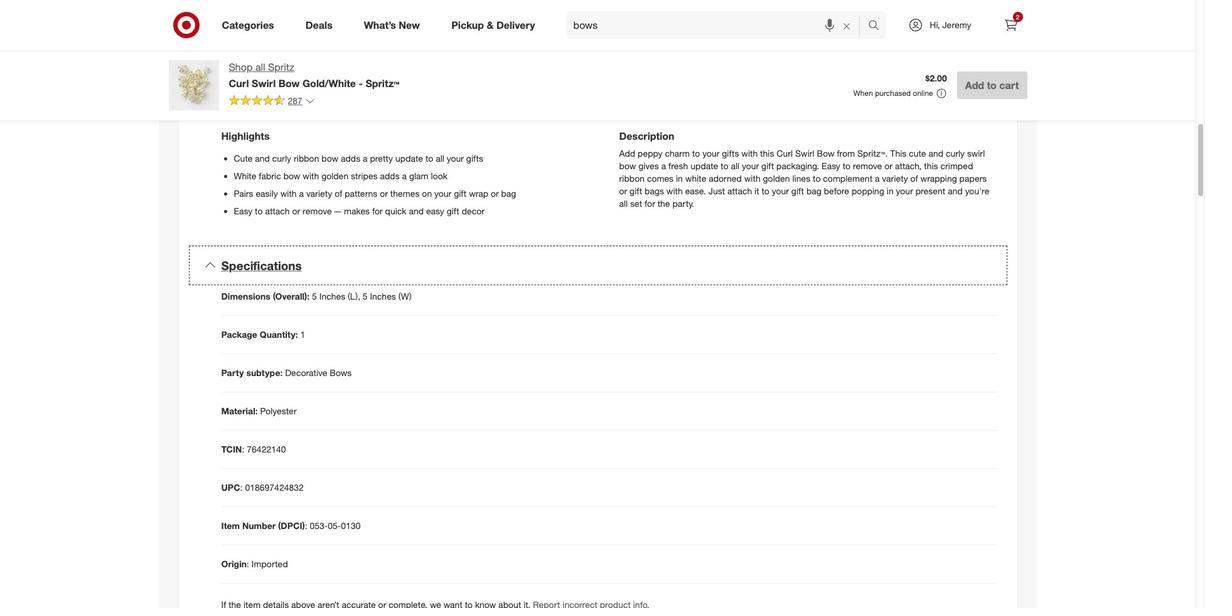 Task type: locate. For each thing, give the bounding box(es) containing it.
018697424832
[[245, 483, 304, 494]]

1 horizontal spatial ribbon
[[619, 173, 645, 184]]

1 vertical spatial attach
[[265, 206, 290, 216]]

dimensions (overall): 5 inches (l), 5 inches (w)
[[221, 292, 412, 302]]

gift left packaging. on the right of page
[[761, 160, 774, 171]]

golden left stripes
[[321, 170, 348, 181]]

1 horizontal spatial golden
[[763, 173, 790, 184]]

white fabric bow with golden stripes adds a glam look
[[234, 170, 447, 181]]

gift
[[761, 160, 774, 171], [630, 185, 642, 196], [791, 185, 804, 196], [454, 188, 467, 199], [447, 206, 459, 216]]

or down this
[[885, 160, 893, 171]]

attach left it
[[727, 185, 752, 196]]

wrapping
[[921, 173, 957, 184]]

gifts
[[722, 148, 739, 159], [466, 153, 483, 164]]

inches left the (l),
[[319, 292, 345, 302]]

1 vertical spatial of
[[335, 188, 342, 199]]

0 horizontal spatial ribbon
[[294, 153, 319, 164]]

0 horizontal spatial of
[[335, 188, 342, 199]]

0 vertical spatial bow
[[279, 77, 300, 90]]

of inside description add peppy charm to your gifts with this curl swirl bow from spritz™. this cute and curly swirl bow gives a fresh update to all your gift packaging. easy to remove or attach, this crimped ribbon comes in white adorned with golden lines to complement a variety of wrapping papers or gift bags with ease. just attach it to your gift bag before popping in your present and you're all set for the party.
[[911, 173, 918, 184]]

1 vertical spatial bow
[[817, 148, 834, 159]]

to right it
[[762, 185, 769, 196]]

0 vertical spatial add
[[965, 79, 984, 92]]

curl up packaging. on the right of page
[[777, 148, 793, 159]]

(dpci)
[[278, 521, 305, 532]]

hi,
[[930, 19, 940, 30]]

variety down attach, at the right of the page
[[882, 173, 908, 184]]

for down pairs easily with a variety of patterns or themes on your gift wrap or bag
[[372, 206, 383, 216]]

add inside button
[[965, 79, 984, 92]]

1 horizontal spatial inches
[[370, 292, 396, 302]]

attach,
[[895, 160, 922, 171]]

swirl up packaging. on the right of page
[[795, 148, 815, 159]]

deals link
[[295, 11, 348, 39]]

imported
[[252, 559, 288, 570]]

all left "set"
[[619, 198, 628, 209]]

patterns
[[345, 188, 377, 199]]

0 vertical spatial curl
[[229, 77, 249, 90]]

to
[[987, 79, 997, 92], [692, 148, 700, 159], [425, 153, 433, 164], [721, 160, 728, 171], [843, 160, 851, 171], [813, 173, 821, 184], [762, 185, 769, 196], [255, 206, 263, 216]]

2 horizontal spatial bow
[[619, 160, 636, 171]]

ribbon
[[294, 153, 319, 164], [619, 173, 645, 184]]

add to cart
[[965, 79, 1019, 92]]

look
[[431, 170, 447, 181]]

add left cart
[[965, 79, 984, 92]]

bow up white fabric bow with golden stripes adds a glam look
[[322, 153, 338, 164]]

curl
[[229, 77, 249, 90], [777, 148, 793, 159]]

when purchased online
[[853, 89, 933, 98]]

subtype:
[[246, 368, 283, 379]]

1 horizontal spatial bow
[[322, 153, 338, 164]]

add
[[965, 79, 984, 92], [619, 148, 635, 159]]

1 horizontal spatial 5
[[363, 292, 368, 302]]

gifts up wrap
[[466, 153, 483, 164]]

curly
[[946, 148, 965, 159], [272, 153, 291, 164]]

update
[[395, 153, 423, 164], [691, 160, 718, 171]]

1 horizontal spatial bag
[[806, 185, 821, 196]]

ribbon up white fabric bow with golden stripes adds a glam look
[[294, 153, 319, 164]]

material:
[[221, 406, 258, 417]]

5 right the (l),
[[363, 292, 368, 302]]

1 horizontal spatial of
[[911, 173, 918, 184]]

curl inside shop all spritz curl swirl bow gold/white - spritz™
[[229, 77, 249, 90]]

bow down spritz
[[279, 77, 300, 90]]

before
[[824, 185, 849, 196]]

with up it
[[744, 173, 761, 184]]

and left easy
[[409, 206, 424, 216]]

your down attach, at the right of the page
[[896, 185, 913, 196]]

with up adorned
[[741, 148, 758, 159]]

attach inside description add peppy charm to your gifts with this curl swirl bow from spritz™. this cute and curly swirl bow gives a fresh update to all your gift packaging. easy to remove or attach, this crimped ribbon comes in white adorned with golden lines to complement a variety of wrapping papers or gift bags with ease. just attach it to your gift bag before popping in your present and you're all set for the party.
[[727, 185, 752, 196]]

pairs
[[234, 188, 253, 199]]

5 right (overall):
[[312, 292, 317, 302]]

0 horizontal spatial bag
[[501, 188, 516, 199]]

all right shop
[[255, 61, 265, 73]]

image of curl swirl bow gold/white - spritz™ image
[[169, 60, 219, 110]]

: for 76422140
[[242, 445, 244, 455]]

bag right wrap
[[501, 188, 516, 199]]

bow
[[279, 77, 300, 90], [817, 148, 834, 159]]

0 vertical spatial easy
[[822, 160, 840, 171]]

cute
[[909, 148, 926, 159]]

golden down packaging. on the right of page
[[763, 173, 790, 184]]

search
[[863, 20, 893, 32]]

1 horizontal spatial variety
[[882, 173, 908, 184]]

curly up "crimped"
[[946, 148, 965, 159]]

0 vertical spatial variety
[[882, 173, 908, 184]]

0 vertical spatial remove
[[853, 160, 882, 171]]

to right the charm
[[692, 148, 700, 159]]

update up white at the top right of the page
[[691, 160, 718, 171]]

inches left "(w)"
[[370, 292, 396, 302]]

and up fabric
[[255, 153, 270, 164]]

0 horizontal spatial inches
[[319, 292, 345, 302]]

1 horizontal spatial add
[[965, 79, 984, 92]]

: left 76422140
[[242, 445, 244, 455]]

0 horizontal spatial bow
[[279, 77, 300, 90]]

dimensions
[[221, 292, 270, 302]]

1 vertical spatial swirl
[[795, 148, 815, 159]]

bows
[[330, 368, 352, 379]]

or right wrap
[[491, 188, 499, 199]]

highlights
[[221, 130, 270, 142]]

a up comes
[[661, 160, 666, 171]]

a
[[363, 153, 368, 164], [661, 160, 666, 171], [402, 170, 407, 181], [875, 173, 880, 184], [299, 188, 304, 199]]

adds down pretty
[[380, 170, 400, 181]]

: left the 018697424832
[[240, 483, 243, 494]]

0 vertical spatial swirl
[[252, 77, 276, 90]]

for down bags
[[645, 198, 655, 209]]

0 horizontal spatial golden
[[321, 170, 348, 181]]

of down attach, at the right of the page
[[911, 173, 918, 184]]

item
[[221, 521, 240, 532]]

spritz™.
[[857, 148, 888, 159]]

attach down easily
[[265, 206, 290, 216]]

0 horizontal spatial for
[[372, 206, 383, 216]]

item number (dpci) : 053-05-0130
[[221, 521, 361, 532]]

1 horizontal spatial bow
[[817, 148, 834, 159]]

0 vertical spatial this
[[591, 46, 616, 64]]

to left cart
[[987, 79, 997, 92]]

1 vertical spatial in
[[887, 185, 894, 196]]

1 horizontal spatial attach
[[727, 185, 752, 196]]

1 horizontal spatial curl
[[777, 148, 793, 159]]

cart
[[999, 79, 1019, 92]]

bow left from
[[817, 148, 834, 159]]

from
[[837, 148, 855, 159]]

0 vertical spatial attach
[[727, 185, 752, 196]]

all up adorned
[[731, 160, 739, 171]]

bow right fabric
[[283, 170, 300, 181]]

add inside description add peppy charm to your gifts with this curl swirl bow from spritz™. this cute and curly swirl bow gives a fresh update to all your gift packaging. easy to remove or attach, this crimped ribbon comes in white adorned with golden lines to complement a variety of wrapping papers or gift bags with ease. just attach it to your gift bag before popping in your present and you're all set for the party.
[[619, 148, 635, 159]]

1 horizontal spatial this
[[760, 148, 774, 159]]

adds up white fabric bow with golden stripes adds a glam look
[[341, 153, 360, 164]]

1 horizontal spatial adds
[[380, 170, 400, 181]]

curly up fabric
[[272, 153, 291, 164]]

with
[[741, 148, 758, 159], [303, 170, 319, 181], [744, 173, 761, 184], [666, 185, 683, 196], [280, 188, 297, 199]]

bow left "gives"
[[619, 160, 636, 171]]

0 horizontal spatial curl
[[229, 77, 249, 90]]

upc : 018697424832
[[221, 483, 304, 494]]

2 inches from the left
[[370, 292, 396, 302]]

in
[[676, 173, 683, 184], [887, 185, 894, 196]]

add left peppy
[[619, 148, 635, 159]]

bow inside shop all spritz curl swirl bow gold/white - spritz™
[[279, 77, 300, 90]]

0 horizontal spatial adds
[[341, 153, 360, 164]]

5
[[312, 292, 317, 302], [363, 292, 368, 302]]

-
[[359, 77, 363, 90]]

with right easily
[[280, 188, 297, 199]]

easily
[[256, 188, 278, 199]]

0 horizontal spatial easy
[[234, 206, 252, 216]]

1 horizontal spatial easy
[[822, 160, 840, 171]]

1 vertical spatial ribbon
[[619, 173, 645, 184]]

curl inside description add peppy charm to your gifts with this curl swirl bow from spritz™. this cute and curly swirl bow gives a fresh update to all your gift packaging. easy to remove or attach, this crimped ribbon comes in white adorned with golden lines to complement a variety of wrapping papers or gift bags with ease. just attach it to your gift bag before popping in your present and you're all set for the party.
[[777, 148, 793, 159]]

1 vertical spatial variety
[[306, 188, 332, 199]]

bag
[[806, 185, 821, 196], [501, 188, 516, 199]]

gifts inside description add peppy charm to your gifts with this curl swirl bow from spritz™. this cute and curly swirl bow gives a fresh update to all your gift packaging. easy to remove or attach, this crimped ribbon comes in white adorned with golden lines to complement a variety of wrapping papers or gift bags with ease. just attach it to your gift bag before popping in your present and you're all set for the party.
[[722, 148, 739, 159]]

swirl up "287" link
[[252, 77, 276, 90]]

0 horizontal spatial gifts
[[466, 153, 483, 164]]

0 horizontal spatial in
[[676, 173, 683, 184]]

0 horizontal spatial curly
[[272, 153, 291, 164]]

0 horizontal spatial swirl
[[252, 77, 276, 90]]

: left 'imported'
[[247, 559, 249, 570]]

0 horizontal spatial this
[[591, 46, 616, 64]]

2
[[1016, 13, 1020, 21]]

1 horizontal spatial gifts
[[722, 148, 739, 159]]

1 horizontal spatial for
[[645, 198, 655, 209]]

origin
[[221, 559, 247, 570]]

0 horizontal spatial variety
[[306, 188, 332, 199]]

76422140
[[247, 445, 286, 455]]

party.
[[673, 198, 694, 209]]

and
[[929, 148, 943, 159], [255, 153, 270, 164], [948, 185, 963, 196], [409, 206, 424, 216]]

1 horizontal spatial swirl
[[795, 148, 815, 159]]

what's
[[364, 19, 396, 31]]

makes
[[344, 206, 370, 216]]

or left —
[[292, 206, 300, 216]]

2 vertical spatial this
[[924, 160, 938, 171]]

ribbon down "gives"
[[619, 173, 645, 184]]

bag down lines
[[806, 185, 821, 196]]

0 horizontal spatial remove
[[303, 206, 332, 216]]

1 vertical spatial curl
[[777, 148, 793, 159]]

0 vertical spatial adds
[[341, 153, 360, 164]]

—
[[334, 206, 342, 216]]

this
[[591, 46, 616, 64], [760, 148, 774, 159], [924, 160, 938, 171]]

2 link
[[997, 11, 1025, 39]]

easy down pairs
[[234, 206, 252, 216]]

variety down white fabric bow with golden stripes adds a glam look
[[306, 188, 332, 199]]

curl down shop
[[229, 77, 249, 90]]

remove left —
[[303, 206, 332, 216]]

0 horizontal spatial 5
[[312, 292, 317, 302]]

0 horizontal spatial add
[[619, 148, 635, 159]]

0 vertical spatial in
[[676, 173, 683, 184]]

attach
[[727, 185, 752, 196], [265, 206, 290, 216]]

curly inside description add peppy charm to your gifts with this curl swirl bow from spritz™. this cute and curly swirl bow gives a fresh update to all your gift packaging. easy to remove or attach, this crimped ribbon comes in white adorned with golden lines to complement a variety of wrapping papers or gift bags with ease. just attach it to your gift bag before popping in your present and you're all set for the party.
[[946, 148, 965, 159]]

swirl
[[252, 77, 276, 90], [795, 148, 815, 159]]

1
[[300, 330, 305, 340]]

for inside description add peppy charm to your gifts with this curl swirl bow from spritz™. this cute and curly swirl bow gives a fresh update to all your gift packaging. easy to remove or attach, this crimped ribbon comes in white adorned with golden lines to complement a variety of wrapping papers or gift bags with ease. just attach it to your gift bag before popping in your present and you're all set for the party.
[[645, 198, 655, 209]]

about
[[546, 46, 587, 64]]

charm
[[665, 148, 690, 159]]

update up glam
[[395, 153, 423, 164]]

deals
[[305, 19, 333, 31]]

0 vertical spatial of
[[911, 173, 918, 184]]

1 vertical spatial add
[[619, 148, 635, 159]]

of up —
[[335, 188, 342, 199]]

$2.00
[[926, 73, 947, 84]]

in down fresh
[[676, 173, 683, 184]]

gifts up adorned
[[722, 148, 739, 159]]

easy down from
[[822, 160, 840, 171]]

decorative
[[285, 368, 327, 379]]

1 horizontal spatial remove
[[853, 160, 882, 171]]

description
[[619, 130, 674, 142]]

inches
[[319, 292, 345, 302], [370, 292, 396, 302]]

(overall):
[[273, 292, 310, 302]]

details button
[[189, 85, 1007, 125]]

your up it
[[742, 160, 759, 171]]

1 horizontal spatial update
[[691, 160, 718, 171]]

remove down the spritz™.
[[853, 160, 882, 171]]

in right popping
[[887, 185, 894, 196]]

swirl inside description add peppy charm to your gifts with this curl swirl bow from spritz™. this cute and curly swirl bow gives a fresh update to all your gift packaging. easy to remove or attach, this crimped ribbon comes in white adorned with golden lines to complement a variety of wrapping papers or gift bags with ease. just attach it to your gift bag before popping in your present and you're all set for the party.
[[795, 148, 815, 159]]

to up look
[[425, 153, 433, 164]]

cute and curly ribbon bow adds a pretty update to all your gifts
[[234, 153, 483, 164]]

ease.
[[685, 185, 706, 196]]

1 horizontal spatial curly
[[946, 148, 965, 159]]

search button
[[863, 11, 893, 41]]

new
[[399, 19, 420, 31]]



Task type: vqa. For each thing, say whether or not it's contained in the screenshot.
Of
yes



Task type: describe. For each thing, give the bounding box(es) containing it.
spritz
[[268, 61, 294, 73]]

your up adorned
[[702, 148, 720, 159]]

about this item
[[546, 46, 650, 64]]

and down wrapping
[[948, 185, 963, 196]]

05-
[[328, 521, 341, 532]]

adorned
[[709, 173, 742, 184]]

your up look
[[447, 153, 464, 164]]

add to cart button
[[957, 72, 1027, 99]]

quantity:
[[260, 330, 298, 340]]

1 5 from the left
[[312, 292, 317, 302]]

all inside shop all spritz curl swirl bow gold/white - spritz™
[[255, 61, 265, 73]]

glam
[[409, 170, 428, 181]]

peppy
[[638, 148, 663, 159]]

set
[[630, 198, 642, 209]]

swirl inside shop all spritz curl swirl bow gold/white - spritz™
[[252, 77, 276, 90]]

description add peppy charm to your gifts with this curl swirl bow from spritz™. this cute and curly swirl bow gives a fresh update to all your gift packaging. easy to remove or attach, this crimped ribbon comes in white adorned with golden lines to complement a variety of wrapping papers or gift bags with ease. just attach it to your gift bag before popping in your present and you're all set for the party.
[[619, 130, 989, 209]]

and right cute
[[929, 148, 943, 159]]

easy
[[426, 206, 444, 216]]

053-
[[310, 521, 328, 532]]

wrap
[[469, 188, 488, 199]]

tcin
[[221, 445, 242, 455]]

all up look
[[436, 153, 444, 164]]

287 link
[[229, 95, 315, 109]]

0 horizontal spatial attach
[[265, 206, 290, 216]]

stripes
[[351, 170, 378, 181]]

1 horizontal spatial in
[[887, 185, 894, 196]]

decor
[[462, 206, 485, 216]]

shop all spritz curl swirl bow gold/white - spritz™
[[229, 61, 400, 90]]

your right on
[[434, 188, 451, 199]]

white
[[685, 173, 706, 184]]

ribbon inside description add peppy charm to your gifts with this curl swirl bow from spritz™. this cute and curly swirl bow gives a fresh update to all your gift packaging. easy to remove or attach, this crimped ribbon comes in white adorned with golden lines to complement a variety of wrapping papers or gift bags with ease. just attach it to your gift bag before popping in your present and you're all set for the party.
[[619, 173, 645, 184]]

to down easily
[[255, 206, 263, 216]]

number
[[242, 521, 276, 532]]

What can we help you find? suggestions appear below search field
[[566, 11, 871, 39]]

to right lines
[[813, 173, 821, 184]]

1 vertical spatial easy
[[234, 206, 252, 216]]

present
[[916, 185, 945, 196]]

2 5 from the left
[[363, 292, 368, 302]]

shop
[[229, 61, 253, 73]]

2 horizontal spatial this
[[924, 160, 938, 171]]

package
[[221, 330, 257, 340]]

delivery
[[496, 19, 535, 31]]

what's new link
[[353, 11, 436, 39]]

spritz™
[[366, 77, 400, 90]]

golden inside description add peppy charm to your gifts with this curl swirl bow from spritz™. this cute and curly swirl bow gives a fresh update to all your gift packaging. easy to remove or attach, this crimped ribbon comes in white adorned with golden lines to complement a variety of wrapping papers or gift bags with ease. just attach it to your gift bag before popping in your present and you're all set for the party.
[[763, 173, 790, 184]]

this
[[890, 148, 907, 159]]

a up popping
[[875, 173, 880, 184]]

0 vertical spatial ribbon
[[294, 153, 319, 164]]

when
[[853, 89, 873, 98]]

specifications button
[[189, 246, 1007, 286]]

bag inside description add peppy charm to your gifts with this curl swirl bow from spritz™. this cute and curly swirl bow gives a fresh update to all your gift packaging. easy to remove or attach, this crimped ribbon comes in white adorned with golden lines to complement a variety of wrapping papers or gift bags with ease. just attach it to your gift bag before popping in your present and you're all set for the party.
[[806, 185, 821, 196]]

upc
[[221, 483, 240, 494]]

popping
[[852, 185, 884, 196]]

0 horizontal spatial bow
[[283, 170, 300, 181]]

remove inside description add peppy charm to your gifts with this curl swirl bow from spritz™. this cute and curly swirl bow gives a fresh update to all your gift packaging. easy to remove or attach, this crimped ribbon comes in white adorned with golden lines to complement a variety of wrapping papers or gift bags with ease. just attach it to your gift bag before popping in your present and you're all set for the party.
[[853, 160, 882, 171]]

comes
[[647, 173, 674, 184]]

lines
[[792, 173, 810, 184]]

pickup & delivery
[[451, 19, 535, 31]]

cute
[[234, 153, 253, 164]]

purchased
[[875, 89, 911, 98]]

bow inside description add peppy charm to your gifts with this curl swirl bow from spritz™. this cute and curly swirl bow gives a fresh update to all your gift packaging. easy to remove or attach, this crimped ribbon comes in white adorned with golden lines to complement a variety of wrapping papers or gift bags with ease. just attach it to your gift bag before popping in your present and you're all set for the party.
[[817, 148, 834, 159]]

pretty
[[370, 153, 393, 164]]

gift down lines
[[791, 185, 804, 196]]

to down from
[[843, 160, 851, 171]]

it
[[755, 185, 759, 196]]

easy inside description add peppy charm to your gifts with this curl swirl bow from spritz™. this cute and curly swirl bow gives a fresh update to all your gift packaging. easy to remove or attach, this crimped ribbon comes in white adorned with golden lines to complement a variety of wrapping papers or gift bags with ease. just attach it to your gift bag before popping in your present and you're all set for the party.
[[822, 160, 840, 171]]

tcin : 76422140
[[221, 445, 286, 455]]

jeremy
[[942, 19, 971, 30]]

specifications
[[221, 258, 302, 273]]

&
[[487, 19, 494, 31]]

: for imported
[[247, 559, 249, 570]]

bow inside description add peppy charm to your gifts with this curl swirl bow from spritz™. this cute and curly swirl bow gives a fresh update to all your gift packaging. easy to remove or attach, this crimped ribbon comes in white adorned with golden lines to complement a variety of wrapping papers or gift bags with ease. just attach it to your gift bag before popping in your present and you're all set for the party.
[[619, 160, 636, 171]]

pickup & delivery link
[[441, 11, 551, 39]]

just
[[708, 185, 725, 196]]

to up adorned
[[721, 160, 728, 171]]

details
[[221, 97, 261, 112]]

with up party.
[[666, 185, 683, 196]]

fabric
[[259, 170, 281, 181]]

categories
[[222, 19, 274, 31]]

quick
[[385, 206, 406, 216]]

polyester
[[260, 406, 297, 417]]

a left pretty
[[363, 153, 368, 164]]

material: polyester
[[221, 406, 297, 417]]

1 vertical spatial adds
[[380, 170, 400, 181]]

categories link
[[211, 11, 290, 39]]

item
[[620, 46, 650, 64]]

to inside button
[[987, 79, 997, 92]]

or left themes
[[380, 188, 388, 199]]

you're
[[965, 185, 989, 196]]

(w)
[[398, 292, 412, 302]]

0130
[[341, 521, 361, 532]]

0 horizontal spatial update
[[395, 153, 423, 164]]

gift left wrap
[[454, 188, 467, 199]]

with right fabric
[[303, 170, 319, 181]]

variety inside description add peppy charm to your gifts with this curl swirl bow from spritz™. this cute and curly swirl bow gives a fresh update to all your gift packaging. easy to remove or attach, this crimped ribbon comes in white adorned with golden lines to complement a variety of wrapping papers or gift bags with ease. just attach it to your gift bag before popping in your present and you're all set for the party.
[[882, 173, 908, 184]]

on
[[422, 188, 432, 199]]

: left 053-
[[305, 521, 307, 532]]

what's new
[[364, 19, 420, 31]]

gift up "set"
[[630, 185, 642, 196]]

update inside description add peppy charm to your gifts with this curl swirl bow from spritz™. this cute and curly swirl bow gives a fresh update to all your gift packaging. easy to remove or attach, this crimped ribbon comes in white adorned with golden lines to complement a variety of wrapping papers or gift bags with ease. just attach it to your gift bag before popping in your present and you're all set for the party.
[[691, 160, 718, 171]]

papers
[[959, 173, 987, 184]]

package quantity: 1
[[221, 330, 305, 340]]

287
[[288, 95, 302, 106]]

: for 018697424832
[[240, 483, 243, 494]]

themes
[[390, 188, 420, 199]]

your right it
[[772, 185, 789, 196]]

swirl
[[967, 148, 985, 159]]

1 vertical spatial remove
[[303, 206, 332, 216]]

origin : imported
[[221, 559, 288, 570]]

the
[[658, 198, 670, 209]]

1 vertical spatial this
[[760, 148, 774, 159]]

gift right easy
[[447, 206, 459, 216]]

or left bags
[[619, 185, 627, 196]]

fresh
[[668, 160, 688, 171]]

1 inches from the left
[[319, 292, 345, 302]]

gives
[[638, 160, 659, 171]]

a left glam
[[402, 170, 407, 181]]

gold/white
[[303, 77, 356, 90]]

a right easily
[[299, 188, 304, 199]]

bags
[[645, 185, 664, 196]]

crimped
[[941, 160, 973, 171]]



